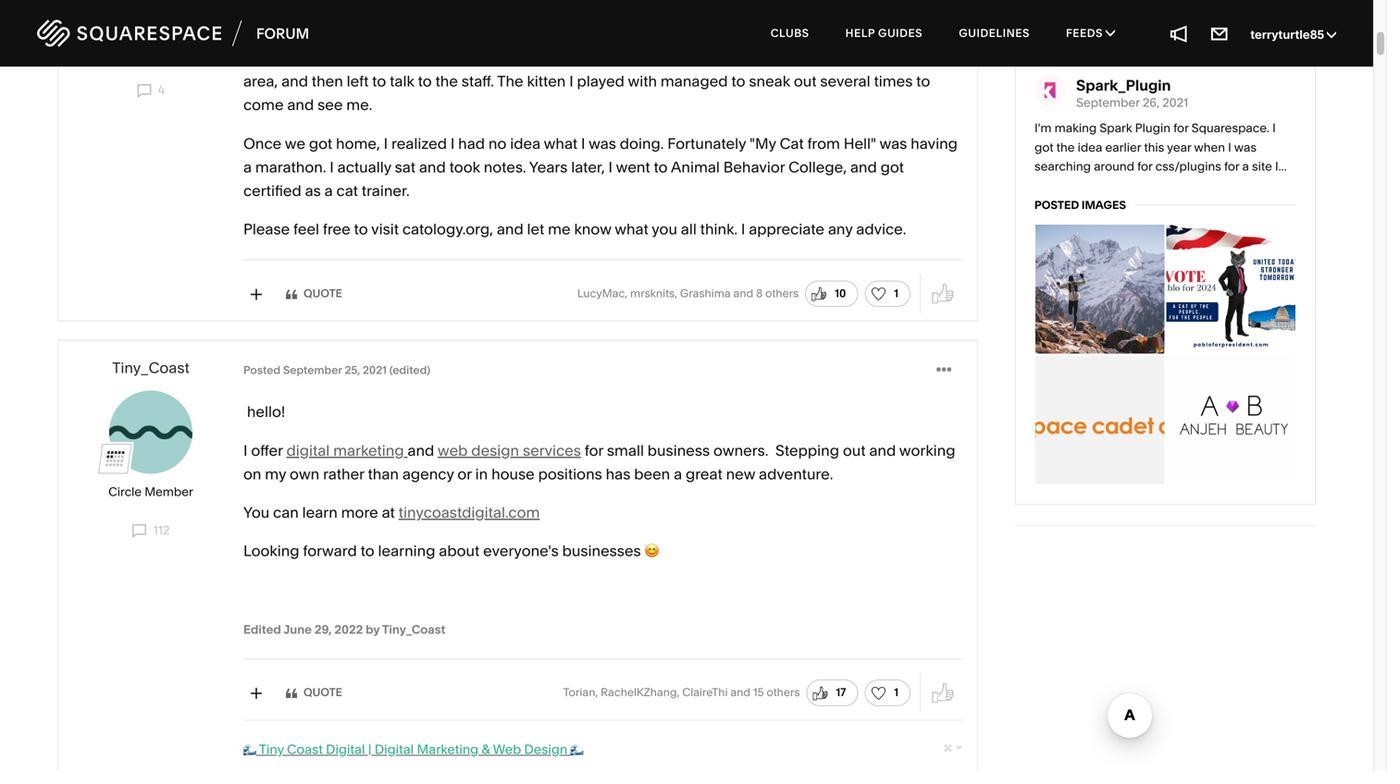 Task type: locate. For each thing, give the bounding box(es) containing it.
0 vertical spatial others
[[766, 287, 799, 300]]

idea inside 'i'm making spark plugin for squarespace.      i got the idea earlier this year when i was searching around for css/plugins for a site i...'
[[1078, 140, 1103, 155]]

1 digital from the left
[[326, 742, 365, 758]]

talk
[[390, 72, 414, 90]]

i left the actually
[[330, 158, 334, 176]]

0 vertical spatial you
[[1178, 37, 1199, 52]]

guidelines
[[959, 26, 1030, 40]]

1 link right 10
[[865, 281, 911, 307]]

0 horizontal spatial got
[[309, 135, 332, 153]]

1 link for please feel free to visit catology.org, and let me know what you all think. i appreciate any advice.
[[865, 281, 911, 307]]

0 vertical spatial played
[[712, 49, 759, 67]]

others for please feel free to visit catology.org, and let me know what you all think. i appreciate any advice.
[[766, 287, 799, 300]]

0 horizontal spatial posted
[[243, 364, 281, 377]]

the up searching
[[1057, 140, 1075, 155]]

idea inside once we got home, i realized i had no idea what i was doing. fortunately "my cat from hell" was having a marathon. i actually sat and took notes. years later, i went to animal behavior college, and got certified as a cat trainer.
[[510, 135, 541, 153]]

comment image for 112
[[132, 525, 147, 539]]

own
[[1110, 0, 1134, 13], [290, 465, 320, 484]]

in inside fast forward one year later, and i finally visited a cat shelter. i briefly played with a kitten in the kitten area, and then left to talk to the staff. the kitten i played with managed to sneak out several times to come and see me.
[[850, 49, 862, 67]]

year up css/plugins
[[1167, 140, 1192, 155]]

0 vertical spatial comment image
[[137, 84, 152, 98]]

times image
[[943, 743, 953, 755]]

was up went
[[589, 135, 616, 153]]

grashima link
[[680, 287, 731, 300]]

0 horizontal spatial year
[[364, 49, 394, 67]]

september inside spark_plugin september 26, 2021
[[1076, 95, 1140, 110]]

1 vertical spatial posted
[[243, 364, 281, 377]]

in right or
[[475, 465, 488, 484]]

circle member
[[108, 485, 193, 500]]

2 digital from the left
[[375, 742, 414, 758]]

2 horizontal spatial got
[[1035, 140, 1054, 155]]

1 horizontal spatial you
[[1178, 37, 1199, 52]]

kitten up several
[[807, 49, 846, 67]]

1 horizontal spatial 2021
[[1163, 95, 1189, 110]]

when
[[1194, 140, 1226, 155]]

1 horizontal spatial out
[[843, 442, 866, 460]]

like image up times icon
[[930, 680, 957, 707]]

2 1 from the top
[[894, 686, 899, 700]]

clubs
[[771, 26, 809, 40]]

feel
[[293, 220, 319, 238]]

briefly
[[665, 49, 708, 67]]

0 horizontal spatial the
[[436, 72, 458, 90]]

september
[[1076, 95, 1140, 110], [283, 364, 342, 377]]

caret down image right invite...
[[1327, 28, 1337, 41]]

1 horizontal spatial later,
[[571, 158, 605, 176]]

from
[[808, 135, 840, 153]]

quote link up coast
[[286, 686, 342, 700]]

doing.
[[620, 135, 664, 153]]

clairethi link
[[682, 686, 728, 700]]

in down the help
[[850, 49, 862, 67]]

0 horizontal spatial was
[[589, 135, 616, 153]]

actually
[[338, 158, 391, 176]]

to left visit
[[354, 220, 368, 238]]

29,
[[315, 623, 332, 638]]

level 7 image
[[98, 442, 132, 476]]

on
[[243, 465, 261, 484]]

tiny
[[259, 742, 284, 758]]

2 horizontal spatial caret down image
[[1327, 28, 1337, 41]]

1 horizontal spatial september
[[1076, 95, 1140, 110]]

0 horizontal spatial idea
[[510, 135, 541, 153]]

0 horizontal spatial 2021
[[363, 364, 387, 377]]

2 horizontal spatial was
[[1234, 140, 1257, 155]]

and up terryturtle85
[[1267, 0, 1289, 13]]

fast
[[243, 49, 272, 67]]

2 horizontal spatial the
[[1057, 140, 1075, 155]]

1 🌊 from the left
[[243, 742, 256, 759]]

idea down making
[[1078, 140, 1103, 155]]

year inside fast forward one year later, and i finally visited a cat shelter. i briefly played with a kitten in the kitten area, and then left to talk to the staff. the kitten i played with managed to sneak out several times to come and see me.
[[364, 49, 394, 67]]

staff.
[[462, 72, 494, 90]]

2 vertical spatial the
[[1057, 140, 1075, 155]]

went
[[616, 158, 650, 176]]

2021 inside spark_plugin september 26, 2021
[[1163, 95, 1189, 110]]

quote link down "feel"
[[286, 287, 342, 300]]

working
[[899, 442, 956, 460]]

september for spark_plugin
[[1076, 95, 1140, 110]]

cat inside fast forward one year later, and i finally visited a cat shelter. i briefly played with a kitten in the kitten area, and then left to talk to the staff. the kitten i played with managed to sneak out several times to come and see me.
[[578, 49, 599, 67]]

to right times
[[916, 72, 930, 90]]

got
[[309, 135, 332, 153], [1035, 140, 1054, 155], [881, 158, 904, 176]]

1 1 link from the top
[[865, 281, 911, 307]]

1 horizontal spatial what
[[615, 220, 649, 238]]

i'm
[[1035, 121, 1052, 136]]

and left working
[[869, 442, 896, 460]]

0 vertical spatial cat
[[578, 49, 599, 67]]

forward inside looking forward to learning about everyone's businesses 😊
[[303, 542, 357, 561]]

out right sneak
[[794, 72, 817, 90]]

kitten down visited
[[527, 72, 566, 90]]

rachelkzhang
[[601, 686, 677, 700]]

quote link for looking forward to learning about everyone's businesses
[[286, 686, 342, 700]]

comment image inside 112 'link'
[[132, 525, 147, 539]]

the
[[866, 49, 888, 67], [436, 72, 458, 90], [1057, 140, 1075, 155]]

1 horizontal spatial the
[[866, 49, 888, 67]]

1 vertical spatial quote link
[[286, 686, 342, 700]]

0 vertical spatial forward
[[276, 49, 330, 67]]

2021 right 26,
[[1163, 95, 1189, 110]]

caret down image
[[1106, 27, 1116, 38], [1327, 28, 1337, 41], [956, 743, 963, 755]]

0 vertical spatial 1
[[894, 287, 899, 300]]

1 horizontal spatial kitten
[[807, 49, 846, 67]]

what right know at top left
[[615, 220, 649, 238]]

0 vertical spatial in
[[850, 49, 862, 67]]

idea for earlier
[[1078, 140, 1103, 155]]

got down i'm
[[1035, 140, 1054, 155]]

1 horizontal spatial got
[[881, 158, 904, 176]]

tiny_coast up tiny_coast image
[[112, 359, 190, 377]]

fortunately
[[668, 135, 746, 153]]

forward down learn
[[303, 542, 357, 561]]

0 horizontal spatial with
[[628, 72, 657, 90]]

comment image
[[137, 84, 152, 98], [132, 525, 147, 539]]

1 vertical spatial 1 link
[[865, 680, 911, 707]]

agency
[[402, 465, 454, 484]]

lucymac , mrsknits , grashima and 8 others
[[577, 287, 799, 300]]

0 horizontal spatial tiny_coast
[[112, 359, 190, 377]]

what for know
[[615, 220, 649, 238]]

times
[[874, 72, 913, 90]]

tinycoastdigital.com link
[[399, 504, 540, 522]]

tiny_coast right the by
[[382, 623, 446, 638]]

you left all
[[652, 220, 677, 238]]

0 vertical spatial year
[[364, 49, 394, 67]]

forward for finally
[[276, 49, 330, 67]]

a inside 'i'm making spark plugin for squarespace.      i got the idea earlier this year when i was searching around for css/plugins for a site i...'
[[1243, 159, 1249, 174]]

1 vertical spatial business
[[648, 442, 710, 460]]

0 horizontal spatial september
[[283, 364, 342, 377]]

comment image left 112
[[132, 525, 147, 539]]

2 1 link from the top
[[865, 680, 911, 707]]

17
[[836, 686, 846, 700]]

was right hell"
[[880, 135, 907, 153]]

around
[[1094, 159, 1135, 174]]

played
[[712, 49, 759, 67], [577, 72, 625, 90]]

torian , rachelkzhang , clairethi and 15 others
[[563, 686, 800, 700]]

0 vertical spatial september
[[1076, 95, 1140, 110]]

out right stepping
[[843, 442, 866, 460]]

1 vertical spatial 2021
[[363, 364, 387, 377]]

1 vertical spatial own
[[290, 465, 320, 484]]

come
[[243, 96, 284, 114]]

"my
[[750, 135, 776, 153]]

0 vertical spatial multiquote image
[[251, 288, 262, 300]]

got right the we
[[309, 135, 332, 153]]

what up years
[[544, 135, 578, 153]]

looking
[[243, 542, 299, 561]]

later, right years
[[571, 158, 605, 176]]

caret down image right times icon
[[956, 743, 963, 755]]

1 horizontal spatial in
[[850, 49, 862, 67]]

0 horizontal spatial later,
[[397, 49, 431, 67]]

caret down image down the your on the top of page
[[1106, 27, 1116, 38]]

0 vertical spatial 2021
[[1163, 95, 1189, 110]]

0 horizontal spatial you
[[652, 220, 677, 238]]

forward up then
[[276, 49, 330, 67]]

2 quote link from the top
[[286, 686, 342, 700]]

1 horizontal spatial cat
[[578, 49, 599, 67]]

visited
[[516, 49, 562, 67]]

1 quote link from the top
[[286, 287, 342, 300]]

squarespace forum image
[[37, 17, 310, 50]]

26,
[[1143, 95, 1160, 110]]

0 horizontal spatial own
[[290, 465, 320, 484]]

own inside starting your own business is an exciting and momentous endeavor that should be celebrated every chance you get. we invite...
[[1110, 0, 1134, 13]]

with up sneak
[[763, 49, 792, 67]]

marathon.
[[255, 158, 326, 176]]

realized
[[392, 135, 447, 153]]

0 vertical spatial what
[[544, 135, 578, 153]]

cat
[[780, 135, 804, 153]]

1 horizontal spatial 🌊
[[571, 742, 584, 759]]

1 for looking forward to learning about everyone's businesses
[[894, 686, 899, 700]]

a down once
[[243, 158, 252, 176]]

1 vertical spatial played
[[577, 72, 625, 90]]

a right visited
[[566, 49, 574, 67]]

1 for please feel free to visit catology.org, and let me know what you all think. i appreciate any advice.
[[894, 287, 899, 300]]

1 vertical spatial forward
[[303, 542, 357, 561]]

posted down searching
[[1035, 198, 1079, 212]]

1 link right 17 at bottom right
[[865, 680, 911, 707]]

business inside starting your own business is an exciting and momentous endeavor that should be celebrated every chance you get. we invite...
[[1137, 0, 1188, 13]]

others right 15
[[767, 686, 800, 700]]

hell"
[[844, 135, 876, 153]]

starting
[[1035, 0, 1079, 13]]

1 horizontal spatial idea
[[1078, 140, 1103, 155]]

1 quote from the top
[[304, 287, 342, 300]]

can
[[273, 504, 299, 522]]

own down 'digital'
[[290, 465, 320, 484]]

circle
[[108, 485, 142, 500]]

in
[[850, 49, 862, 67], [475, 465, 488, 484]]

your
[[1082, 0, 1107, 13]]

forward inside fast forward one year later, and i finally visited a cat shelter. i briefly played with a kitten in the kitten area, and then left to talk to the staff. the kitten i played with managed to sneak out several times to come and see me.
[[276, 49, 330, 67]]

in inside 'stepping out and working on my own rather than agency or in house positions has been a great new adventure.'
[[475, 465, 488, 484]]

later, inside fast forward one year later, and i finally visited a cat shelter. i briefly played with a kitten in the kitten area, and then left to talk to the staff. the kitten i played with managed to sneak out several times to come and see me.
[[397, 49, 431, 67]]

0 vertical spatial own
[[1110, 0, 1134, 13]]

played down shelter.
[[577, 72, 625, 90]]

0 vertical spatial quote link
[[286, 287, 342, 300]]

to right went
[[654, 158, 668, 176]]

1 horizontal spatial business
[[1137, 0, 1188, 13]]

🌊 right design
[[571, 742, 584, 759]]

spark
[[1100, 121, 1133, 136]]

the
[[497, 72, 524, 90]]

like image inside 17 link
[[811, 685, 830, 703]]

1 vertical spatial with
[[628, 72, 657, 90]]

and left let
[[497, 220, 524, 238]]

, left clairethi
[[677, 686, 680, 700]]

like image left 17 at bottom right
[[811, 685, 830, 703]]

to left learning
[[361, 542, 375, 561]]

1 vertical spatial later,
[[571, 158, 605, 176]]

a left site
[[1243, 159, 1249, 174]]

1 vertical spatial cat
[[336, 182, 358, 200]]

to inside looking forward to learning about everyone's businesses 😊
[[361, 542, 375, 561]]

1 vertical spatial quote
[[304, 686, 342, 700]]

digital left |
[[326, 742, 365, 758]]

september down spark_plugin
[[1076, 95, 1140, 110]]

, left grashima
[[675, 287, 678, 300]]

i left had
[[451, 135, 455, 153]]

0 vertical spatial with
[[763, 49, 792, 67]]

1 horizontal spatial year
[[1167, 140, 1192, 155]]

1 right love image
[[894, 287, 899, 300]]

images
[[1082, 198, 1126, 212]]

1 vertical spatial tiny_coast
[[382, 623, 446, 638]]

1 1 from the top
[[894, 287, 899, 300]]

fast forward one year later, and i finally visited a cat shelter. i briefly played with a kitten in the kitten area, and then left to talk to the staff. the kitten i played with managed to sneak out several times to come and see me.
[[243, 49, 931, 114]]

with down shelter.
[[628, 72, 657, 90]]

quote link
[[286, 287, 342, 300], [286, 686, 342, 700]]

year inside 'i'm making spark plugin for squarespace.      i got the idea earlier this year when i was searching around for css/plugins for a site i...'
[[1167, 140, 1192, 155]]

1 vertical spatial others
[[767, 686, 800, 700]]

2 horizontal spatial kitten
[[892, 49, 931, 67]]

1 vertical spatial comment image
[[132, 525, 147, 539]]

0 horizontal spatial out
[[794, 72, 817, 90]]

multiquote image
[[251, 288, 262, 300], [251, 688, 262, 700]]

1 horizontal spatial own
[[1110, 0, 1134, 13]]

1 vertical spatial september
[[283, 364, 342, 377]]

caret down image inside terryturtle85 link
[[1327, 28, 1337, 41]]

once we got home, i realized i had no idea what i was doing. fortunately "my cat from hell" was having a marathon. i actually sat and took notes. years later, i went to animal behavior college, and got certified as a cat trainer.
[[243, 135, 958, 200]]

2 quote from the top
[[304, 686, 342, 700]]

and up agency
[[408, 442, 434, 460]]

a right the been
[[674, 465, 682, 484]]

🌊 left tiny
[[243, 742, 256, 759]]

0 vertical spatial posted
[[1035, 198, 1079, 212]]

caret down image inside feeds link
[[1106, 27, 1116, 38]]

1 vertical spatial multiquote image
[[251, 688, 262, 700]]

later, inside once we got home, i realized i had no idea what i was doing. fortunately "my cat from hell" was having a marathon. i actually sat and took notes. years later, i went to animal behavior college, and got certified as a cat trainer.
[[571, 158, 605, 176]]

0 vertical spatial quote
[[304, 287, 342, 300]]

like image
[[930, 281, 957, 307], [930, 680, 957, 707], [811, 685, 830, 703]]

comment image inside 4 link
[[137, 84, 152, 98]]

offer
[[251, 442, 283, 460]]

to right "talk"
[[418, 72, 432, 90]]

for right plugin
[[1174, 121, 1189, 136]]

2021 right 25,
[[363, 364, 387, 377]]

played up sneak
[[712, 49, 759, 67]]

1 horizontal spatial tiny_coast
[[382, 623, 446, 638]]

chance
[[1134, 37, 1176, 52]]

cat left shelter.
[[578, 49, 599, 67]]

1 horizontal spatial caret down image
[[1106, 27, 1116, 38]]

0 vertical spatial business
[[1137, 0, 1188, 13]]

help guides link
[[829, 9, 940, 57]]

multiquote image up tiny
[[251, 688, 262, 700]]

kitten down guides
[[892, 49, 931, 67]]

0 horizontal spatial digital
[[326, 742, 365, 758]]

|
[[368, 742, 372, 758]]

quote for please feel free to visit catology.org, and let me know what you all think. i appreciate any advice.
[[304, 287, 342, 300]]

digital right |
[[375, 742, 414, 758]]

0 vertical spatial 1 link
[[865, 281, 911, 307]]

cat down the actually
[[336, 182, 358, 200]]

what inside once we got home, i realized i had no idea what i was doing. fortunately "my cat from hell" was having a marathon. i actually sat and took notes. years later, i went to animal behavior college, and got certified as a cat trainer.
[[544, 135, 578, 153]]

1 horizontal spatial digital
[[375, 742, 414, 758]]

grashima
[[680, 287, 731, 300]]

0 horizontal spatial in
[[475, 465, 488, 484]]

1 vertical spatial out
[[843, 442, 866, 460]]

learning
[[378, 542, 435, 561]]

for left small
[[585, 442, 603, 460]]

at
[[382, 504, 395, 522]]

0 horizontal spatial what
[[544, 135, 578, 153]]

1 vertical spatial year
[[1167, 140, 1192, 155]]

multiquote image down please
[[251, 288, 262, 300]]

0 horizontal spatial cat
[[336, 182, 358, 200]]

looking forward to learning about everyone's businesses 😊
[[243, 542, 659, 561]]

others for looking forward to learning about everyone's businesses
[[767, 686, 800, 700]]

0 vertical spatial out
[[794, 72, 817, 90]]

cat inside once we got home, i realized i had no idea what i was doing. fortunately "my cat from hell" was having a marathon. i actually sat and took notes. years later, i went to animal behavior college, and got certified as a cat trainer.
[[336, 182, 358, 200]]

0 vertical spatial later,
[[397, 49, 431, 67]]

i up i...
[[1273, 121, 1276, 136]]

then
[[312, 72, 343, 90]]

the left staff.
[[436, 72, 458, 90]]

out inside fast forward one year later, and i finally visited a cat shelter. i briefly played with a kitten in the kitten area, and then left to talk to the staff. the kitten i played with managed to sneak out several times to come and see me.
[[794, 72, 817, 90]]

1 vertical spatial what
[[615, 220, 649, 238]]

that
[[1163, 18, 1185, 32]]

like image for looking forward to learning about everyone's businesses
[[930, 680, 957, 707]]

, left mrsknits
[[625, 287, 628, 300]]

i left offer in the bottom of the page
[[243, 442, 248, 460]]

got up advice.
[[881, 158, 904, 176]]

own up endeavor
[[1110, 0, 1134, 13]]

0 horizontal spatial 🌊
[[243, 742, 256, 759]]

stepping out and working on my own rather than agency or in house positions has been a great new adventure.
[[243, 442, 956, 484]]

1 right love icon
[[894, 686, 899, 700]]

marketing
[[417, 742, 479, 758]]

1 horizontal spatial was
[[880, 135, 907, 153]]

1 vertical spatial the
[[436, 72, 458, 90]]

and left 'finally'
[[435, 49, 461, 67]]

1 vertical spatial in
[[475, 465, 488, 484]]

a
[[566, 49, 574, 67], [795, 49, 804, 67], [243, 158, 252, 176], [1243, 159, 1249, 174], [325, 182, 333, 200], [674, 465, 682, 484]]

1 vertical spatial 1
[[894, 686, 899, 700]]

was down squarespace.
[[1234, 140, 1257, 155]]

september left 25,
[[283, 364, 342, 377]]

1 horizontal spatial posted
[[1035, 198, 1079, 212]]

4 link
[[137, 83, 165, 98]]

idea right no
[[510, 135, 541, 153]]

2021
[[1163, 95, 1189, 110], [363, 364, 387, 377]]

and left the see
[[287, 96, 314, 114]]

been
[[634, 465, 670, 484]]

all
[[681, 220, 697, 238]]

comment image left 4
[[137, 84, 152, 98]]



Task type: describe. For each thing, give the bounding box(es) containing it.
sat
[[395, 158, 416, 176]]

let
[[527, 220, 545, 238]]

0 horizontal spatial caret down image
[[956, 743, 963, 755]]

torian
[[563, 686, 596, 700]]

i right the the
[[569, 72, 574, 90]]

8 others link
[[756, 287, 799, 300]]

celebrated
[[1035, 37, 1097, 52]]

i offer digital marketing and web design services for small business owners.
[[243, 442, 769, 460]]

this
[[1144, 140, 1165, 155]]

clairethi
[[682, 686, 728, 700]]

marketing
[[333, 442, 404, 460]]

, left rachelkzhang link
[[596, 686, 598, 700]]

quote link for please feel free to visit catology.org, and let me know what you all think. i appreciate any advice.
[[286, 287, 342, 300]]

8
[[756, 287, 763, 300]]

starting your own business is an exciting and momentous endeavor that should be celebrated every chance you get. we invite... link
[[1035, 0, 1297, 54]]

member
[[145, 485, 193, 500]]

(edited)
[[389, 364, 431, 377]]

2022
[[334, 623, 363, 638]]

my
[[265, 465, 286, 484]]

2021 for spark_plugin
[[1163, 95, 1189, 110]]

services
[[523, 442, 581, 460]]

terryturtle85
[[1251, 27, 1327, 42]]

everyone's
[[483, 542, 559, 561]]

to right left
[[372, 72, 386, 90]]

112
[[150, 523, 170, 538]]

messages image
[[1210, 23, 1230, 44]]

has
[[606, 465, 631, 484]]

tiny_coast image
[[109, 391, 193, 474]]

squarespace.
[[1192, 121, 1270, 136]]

should
[[1188, 18, 1227, 32]]

tiny_coast link
[[112, 359, 190, 377]]

10 link
[[805, 281, 858, 307]]

for down when
[[1225, 159, 1240, 174]]

0 horizontal spatial played
[[577, 72, 625, 90]]

0 vertical spatial tiny_coast
[[112, 359, 190, 377]]

25,
[[345, 364, 360, 377]]

coast
[[287, 742, 323, 758]]

spark_plugin september 26, 2021
[[1076, 76, 1189, 110]]

college,
[[789, 158, 847, 176]]

comment image for 4
[[137, 84, 152, 98]]

to inside once we got home, i realized i had no idea what i was doing. fortunately "my cat from hell" was having a marathon. i actually sat and took notes. years later, i went to animal behavior college, and got certified as a cat trainer.
[[654, 158, 668, 176]]

i left briefly
[[657, 49, 661, 67]]

earlier
[[1106, 140, 1141, 155]]

endeavor
[[1106, 18, 1160, 32]]

you inside starting your own business is an exciting and momentous endeavor that should be celebrated every chance you get. we invite...
[[1178, 37, 1199, 52]]

adventure.
[[759, 465, 833, 484]]

posted for posted september 25, 2021 (edited)
[[243, 364, 281, 377]]

i...
[[1275, 159, 1287, 174]]

i left doing.
[[581, 135, 585, 153]]

forward for 😊
[[303, 542, 357, 561]]

i left went
[[609, 158, 613, 176]]

to left sneak
[[732, 72, 746, 90]]

quote for looking forward to learning about everyone's businesses
[[304, 686, 342, 700]]

every
[[1100, 37, 1131, 52]]

🌊 tiny coast digital | digital marketing & web design 🌊
[[243, 742, 584, 759]]

get.
[[1202, 37, 1224, 52]]

managed
[[661, 72, 728, 90]]

love image
[[869, 285, 888, 304]]

notifications image
[[1169, 23, 1190, 44]]

tinycoastdigital.com
[[399, 504, 540, 522]]

advice.
[[856, 220, 907, 238]]

businesses
[[562, 542, 641, 561]]

plugin
[[1135, 121, 1171, 136]]

by
[[366, 623, 380, 638]]

more options... image
[[937, 360, 951, 382]]

spark_plugin
[[1076, 76, 1171, 94]]

please
[[243, 220, 290, 238]]

posted september 25, 2021 (edited)
[[243, 364, 431, 377]]

a inside 'stepping out and working on my own rather than agency or in house positions has been a great new adventure.'
[[674, 465, 682, 484]]

certified
[[243, 182, 302, 200]]

2021 for posted
[[363, 364, 387, 377]]

and left then
[[281, 72, 308, 90]]

terryturtle85 link
[[1251, 27, 1337, 42]]

and left 8
[[734, 287, 754, 300]]

spark_plugin image
[[1035, 75, 1066, 106]]

and inside 'stepping out and working on my own rather than agency or in house positions has been a great new adventure.'
[[869, 442, 896, 460]]

multiquote image for please feel free to visit catology.org, and let me know what you all think. i appreciate any advice.
[[251, 288, 262, 300]]

any
[[828, 220, 853, 238]]

a right as
[[325, 182, 333, 200]]

own inside 'stepping out and working on my own rather than agency or in house positions has been a great new adventure.'
[[290, 465, 320, 484]]

like image for please feel free to visit catology.org, and let me know what you all think. i appreciate any advice.
[[930, 281, 957, 307]]

notes.
[[484, 158, 526, 176]]

out inside 'stepping out and working on my own rather than agency or in house positions has been a great new adventure.'
[[843, 442, 866, 460]]

searching
[[1035, 159, 1091, 174]]

site
[[1252, 159, 1273, 174]]

0 horizontal spatial kitten
[[527, 72, 566, 90]]

idea for what
[[510, 135, 541, 153]]

like image
[[810, 285, 829, 304]]

caret down image for terryturtle85
[[1327, 28, 1337, 41]]

for down this
[[1138, 159, 1153, 174]]

exciting
[[1219, 0, 1264, 13]]

i left 'finally'
[[465, 49, 469, 67]]

positions
[[538, 465, 602, 484]]

caret down image for feeds
[[1106, 27, 1116, 38]]

left
[[347, 72, 369, 90]]

the inside 'i'm making spark plugin for squarespace.      i got the idea earlier this year when i was searching around for css/plugins for a site i...'
[[1057, 140, 1075, 155]]

digital
[[286, 442, 330, 460]]

a down "clubs"
[[795, 49, 804, 67]]

we
[[1226, 37, 1245, 52]]

catology.org,
[[402, 220, 493, 238]]

&
[[482, 742, 490, 758]]

is
[[1190, 0, 1200, 13]]

1 horizontal spatial played
[[712, 49, 759, 67]]

0 horizontal spatial business
[[648, 442, 710, 460]]

and down hell"
[[850, 158, 877, 176]]

animal
[[671, 158, 720, 176]]

momentous
[[1035, 18, 1104, 32]]

and inside starting your own business is an exciting and momentous endeavor that should be celebrated every chance you get. we invite...
[[1267, 0, 1289, 13]]

and left 15
[[731, 686, 751, 700]]

1 horizontal spatial with
[[763, 49, 792, 67]]

sneak
[[749, 72, 790, 90]]

i right think.
[[741, 220, 745, 238]]

me.
[[346, 96, 372, 114]]

web design services link
[[438, 442, 581, 460]]

stepping
[[776, 442, 839, 460]]

1 vertical spatial you
[[652, 220, 677, 238]]

an
[[1202, 0, 1216, 13]]

clubs link
[[754, 9, 826, 57]]

what for idea
[[544, 135, 578, 153]]

love image
[[869, 685, 888, 703]]

1 link for looking forward to learning about everyone's businesses
[[865, 680, 911, 707]]

i right home,
[[384, 135, 388, 153]]

web
[[493, 742, 521, 758]]

😊
[[645, 542, 659, 561]]

september for posted
[[283, 364, 342, 377]]

than
[[368, 465, 399, 484]]

free
[[323, 220, 351, 238]]

i down squarespace.
[[1228, 140, 1232, 155]]

area,
[[243, 72, 278, 90]]

guidelines link
[[942, 9, 1047, 57]]

and down realized on the top left of the page
[[419, 158, 446, 176]]

edited june 29, 2022 by tiny_coast
[[243, 623, 446, 638]]

know
[[574, 220, 612, 238]]

got inside 'i'm making spark plugin for squarespace.      i got the idea earlier this year when i was searching around for css/plugins for a site i...'
[[1035, 140, 1054, 155]]

see
[[318, 96, 343, 114]]

0 vertical spatial the
[[866, 49, 888, 67]]

owners.
[[714, 442, 769, 460]]

lucymac
[[577, 287, 625, 300]]

posted for posted images
[[1035, 198, 1079, 212]]

as
[[305, 182, 321, 200]]

having
[[911, 135, 958, 153]]

2 🌊 from the left
[[571, 742, 584, 759]]

multiquote image for looking forward to learning about everyone's businesses
[[251, 688, 262, 700]]

17 link
[[807, 680, 858, 707]]

i'm making spark plugin for squarespace.      i got the idea earlier this year when i was searching around for css/plugins for a site i...
[[1035, 121, 1287, 174]]

was inside 'i'm making spark plugin for squarespace.      i got the idea earlier this year when i was searching around for css/plugins for a site i...'
[[1234, 140, 1257, 155]]

small
[[607, 442, 644, 460]]



Task type: vqa. For each thing, say whether or not it's contained in the screenshot.
digital
yes



